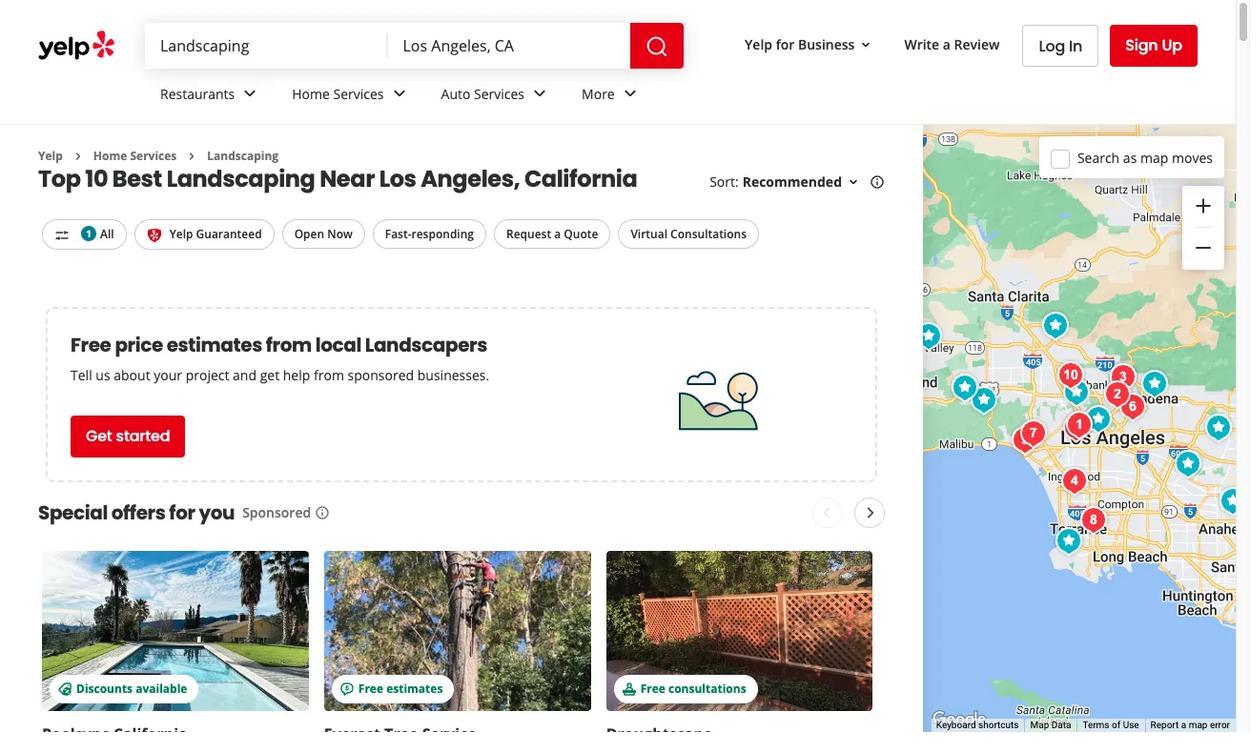 Task type: vqa. For each thing, say whether or not it's contained in the screenshot.
AM
no



Task type: locate. For each thing, give the bounding box(es) containing it.
home services link right top
[[93, 148, 177, 164]]

a inside button
[[555, 227, 561, 243]]

business
[[799, 35, 855, 53]]

free
[[71, 332, 111, 359], [359, 681, 384, 697], [641, 681, 666, 697]]

yelp right the 16 yelp guaranteed v2 image
[[169, 227, 193, 243]]

1 horizontal spatial 24 chevron down v2 image
[[619, 82, 642, 105]]

log in
[[1039, 35, 1083, 57]]

home
[[292, 85, 330, 103], [93, 148, 127, 164]]

free consultations
[[641, 681, 747, 697]]

consultations
[[669, 681, 747, 697]]

24 chevron down v2 image inside auto services "link"
[[529, 82, 552, 105]]

1 horizontal spatial 24 chevron down v2 image
[[529, 82, 552, 105]]

guaranteed
[[196, 227, 262, 243]]

home services link up near on the left top
[[277, 69, 426, 124]]

0 horizontal spatial home services link
[[93, 148, 177, 164]]

data
[[1052, 720, 1072, 731]]

a left quote
[[555, 227, 561, 243]]

1 vertical spatial for
[[169, 500, 195, 526]]

none field find
[[160, 35, 373, 56]]

you
[[199, 500, 235, 526]]

1 vertical spatial home
[[93, 148, 127, 164]]

services up near on the left top
[[333, 85, 384, 103]]

fast-responding
[[385, 227, 474, 243]]

from up help
[[266, 332, 312, 359]]

1 horizontal spatial yelp
[[169, 227, 193, 243]]

use
[[1124, 720, 1140, 731]]

virtual consultations button
[[619, 220, 759, 249]]

1 horizontal spatial for
[[776, 35, 795, 53]]

a
[[943, 35, 951, 53], [555, 227, 561, 243], [1182, 720, 1187, 731]]

zoom in image
[[1193, 194, 1216, 217]]

of
[[1112, 720, 1121, 731]]

free inside free price estimates from local landscapers tell us about your project and get help from sponsored businesses.
[[71, 332, 111, 359]]

yelp for business
[[745, 35, 855, 53]]

landscapers
[[365, 332, 488, 359]]

24 chevron down v2 image left auto
[[388, 82, 411, 105]]

yelp link
[[38, 148, 63, 164]]

yelp guaranteed
[[169, 227, 262, 243]]

started
[[116, 426, 170, 448]]

free inside 'link'
[[359, 681, 384, 697]]

map right as
[[1141, 148, 1169, 166]]

0 horizontal spatial yelp
[[38, 148, 63, 164]]

write a review
[[905, 35, 1000, 53]]

home services inside 'business categories' element
[[292, 85, 384, 103]]

a right report
[[1182, 720, 1187, 731]]

supergreen landscape image
[[1058, 409, 1096, 447]]

16 chevron right v2 image
[[70, 149, 86, 164], [184, 149, 200, 164]]

24 chevron down v2 image inside home services link
[[388, 82, 411, 105]]

discounts
[[76, 681, 133, 697]]

picture build image
[[1037, 307, 1075, 345]]

services right 10
[[130, 148, 177, 164]]

map for moves
[[1141, 148, 1169, 166]]

farmore landscaping image
[[1136, 365, 1175, 403]]

home services up 'top 10 best landscaping near los angeles, california'
[[292, 85, 384, 103]]

0 horizontal spatial 16 chevron right v2 image
[[70, 149, 86, 164]]

request a quote
[[507, 227, 599, 243]]

estimates up project
[[167, 332, 262, 359]]

landscaping link
[[207, 148, 279, 164]]

free right 16 free consultations v2 icon in the bottom of the page
[[641, 681, 666, 697]]

16 chevron right v2 image right yelp link
[[70, 149, 86, 164]]

home right top
[[93, 148, 127, 164]]

1 horizontal spatial home services
[[292, 85, 384, 103]]

yelp for yelp link
[[38, 148, 63, 164]]

home services
[[292, 85, 384, 103], [93, 148, 177, 164]]

1 horizontal spatial map
[[1189, 720, 1208, 731]]

16 info v2 image
[[315, 505, 330, 521]]

rangel landscapes image
[[1007, 421, 1045, 459]]

free up tell
[[71, 332, 111, 359]]

16 chevron down v2 image
[[859, 37, 874, 52]]

free for price
[[71, 332, 111, 359]]

0 vertical spatial yelp
[[745, 35, 773, 53]]

0 vertical spatial home services
[[292, 85, 384, 103]]

1 horizontal spatial estimates
[[387, 681, 443, 697]]

2 horizontal spatial free
[[641, 681, 666, 697]]

discounts available link
[[42, 551, 309, 712]]

0 horizontal spatial 24 chevron down v2 image
[[239, 82, 262, 105]]

24 chevron down v2 image
[[239, 82, 262, 105], [619, 82, 642, 105]]

1 horizontal spatial free
[[359, 681, 384, 697]]

1 horizontal spatial 16 chevron right v2 image
[[184, 149, 200, 164]]

home services right top
[[93, 148, 177, 164]]

yelp left business
[[745, 35, 773, 53]]

none field up restaurants link
[[160, 35, 373, 56]]

1 16 chevron right v2 image from the left
[[70, 149, 86, 164]]

los
[[379, 164, 417, 195]]

auto services link
[[426, 69, 567, 124]]

24 chevron down v2 image for auto services
[[529, 82, 552, 105]]

24 chevron down v2 image right the more
[[619, 82, 642, 105]]

2 24 chevron down v2 image from the left
[[529, 82, 552, 105]]

open now button
[[282, 220, 365, 249]]

16 free estimates v2 image
[[340, 682, 355, 697]]

keyboard
[[937, 720, 977, 731]]

search
[[1078, 148, 1120, 166]]

map
[[1141, 148, 1169, 166], [1189, 720, 1208, 731]]

1 horizontal spatial from
[[314, 366, 344, 384]]

now
[[327, 227, 353, 243]]

1 vertical spatial map
[[1189, 720, 1208, 731]]

1 24 chevron down v2 image from the left
[[239, 82, 262, 105]]

yelp inside yelp for business button
[[745, 35, 773, 53]]

group
[[1183, 186, 1225, 270]]

2 24 chevron down v2 image from the left
[[619, 82, 642, 105]]

0 vertical spatial estimates
[[167, 332, 262, 359]]

filters group
[[38, 220, 763, 250]]

terms of use link
[[1083, 720, 1140, 731]]

1 horizontal spatial a
[[943, 35, 951, 53]]

1 vertical spatial a
[[555, 227, 561, 243]]

0 horizontal spatial home services
[[93, 148, 177, 164]]

write
[[905, 35, 940, 53]]

for left business
[[776, 35, 795, 53]]

get started button
[[71, 416, 185, 458]]

for left the you
[[169, 500, 195, 526]]

2 none field from the left
[[403, 35, 615, 56]]

map data button
[[1031, 719, 1072, 733]]

terms of use
[[1083, 720, 1140, 731]]

2 vertical spatial yelp
[[169, 227, 193, 243]]

free for estimates
[[359, 681, 384, 697]]

None search field
[[145, 23, 688, 69]]

1 vertical spatial yelp
[[38, 148, 63, 164]]

2 16 chevron right v2 image from the left
[[184, 149, 200, 164]]

estimates inside free price estimates from local landscapers tell us about your project and get help from sponsored businesses.
[[167, 332, 262, 359]]

virtual consultations
[[631, 227, 747, 243]]

landscaping
[[207, 148, 279, 164], [167, 164, 315, 195]]

services right auto
[[474, 85, 525, 103]]

from down local
[[314, 366, 344, 384]]

None field
[[160, 35, 373, 56], [403, 35, 615, 56]]

yelp inside yelp guaranteed button
[[169, 227, 193, 243]]

free price estimates from local landscapers image
[[671, 354, 767, 449]]

0 horizontal spatial from
[[266, 332, 312, 359]]

free right 16 free estimates v2 image
[[359, 681, 384, 697]]

pristine gardenscape image
[[966, 381, 1004, 419]]

0 vertical spatial map
[[1141, 148, 1169, 166]]

none field up auto services "link" at the left of page
[[403, 35, 615, 56]]

services inside "link"
[[474, 85, 525, 103]]

2 vertical spatial a
[[1182, 720, 1187, 731]]

1 vertical spatial estimates
[[387, 681, 443, 697]]

a for report
[[1182, 720, 1187, 731]]

virtual
[[631, 227, 668, 243]]

free estimates link
[[324, 551, 591, 712]]

top
[[38, 164, 81, 195]]

0 horizontal spatial free
[[71, 332, 111, 359]]

restaurants
[[160, 85, 235, 103]]

1 none field from the left
[[160, 35, 373, 56]]

home down find text box
[[292, 85, 330, 103]]

sign up link
[[1111, 25, 1198, 67]]

yelp left 10
[[38, 148, 63, 164]]

16 free consultations v2 image
[[622, 682, 637, 697]]

24 chevron down v2 image
[[388, 82, 411, 105], [529, 82, 552, 105]]

24 chevron down v2 image inside restaurants link
[[239, 82, 262, 105]]

0 horizontal spatial estimates
[[167, 332, 262, 359]]

keyboard shortcuts
[[937, 720, 1019, 731]]

24 chevron down v2 image right auto services at left top
[[529, 82, 552, 105]]

1 horizontal spatial services
[[333, 85, 384, 103]]

services for the right home services link
[[333, 85, 384, 103]]

0 vertical spatial home services link
[[277, 69, 426, 124]]

sign up
[[1126, 34, 1183, 56]]

yelp for yelp for business
[[745, 35, 773, 53]]

consultations
[[671, 227, 747, 243]]

celtic nature landscape design image
[[1052, 356, 1091, 395]]

0 horizontal spatial 24 chevron down v2 image
[[388, 82, 411, 105]]

artscape gardens image
[[1114, 388, 1153, 426]]

24 chevron down v2 image inside more link
[[619, 82, 642, 105]]

0 horizontal spatial none field
[[160, 35, 373, 56]]

estimates right 16 free estimates v2 image
[[387, 681, 443, 697]]

fast-
[[385, 227, 412, 243]]

none field near
[[403, 35, 615, 56]]

24 chevron down v2 image down find text box
[[239, 82, 262, 105]]

1 horizontal spatial none field
[[403, 35, 615, 56]]

2 horizontal spatial yelp
[[745, 35, 773, 53]]

write a review link
[[897, 27, 1008, 62]]

16 chevron right v2 image left landscaping link in the left top of the page
[[184, 149, 200, 164]]

1 horizontal spatial home
[[292, 85, 330, 103]]

0 vertical spatial home
[[292, 85, 330, 103]]

0 vertical spatial a
[[943, 35, 951, 53]]

benchmark affordable landscaping image
[[946, 369, 985, 407]]

price
[[115, 332, 163, 359]]

2 horizontal spatial services
[[474, 85, 525, 103]]

businesses.
[[418, 366, 490, 384]]

log in link
[[1023, 25, 1099, 67]]

1 vertical spatial home services
[[93, 148, 177, 164]]

compass landscape construction inc. image
[[1050, 522, 1089, 561]]

16 discount available v2 image
[[57, 682, 73, 697]]

california green dreams image
[[1058, 374, 1096, 412]]

get started
[[86, 426, 170, 448]]

0 vertical spatial for
[[776, 35, 795, 53]]

google image
[[928, 708, 991, 733]]

best
[[112, 164, 162, 195]]

droughtscape image
[[1105, 358, 1143, 396]]

map left error on the bottom right of page
[[1189, 720, 1208, 731]]

amado landscaping image
[[1056, 462, 1094, 500]]

2 horizontal spatial a
[[1182, 720, 1187, 731]]

for
[[776, 35, 795, 53], [169, 500, 195, 526]]

and
[[233, 366, 257, 384]]

discounts available
[[76, 681, 187, 697]]

0 horizontal spatial a
[[555, 227, 561, 243]]

a right write
[[943, 35, 951, 53]]

0 horizontal spatial home
[[93, 148, 127, 164]]

everest tree service image
[[1200, 409, 1238, 447]]

landscaping up guaranteed
[[167, 164, 315, 195]]

1 24 chevron down v2 image from the left
[[388, 82, 411, 105]]

24 chevron down v2 image for restaurants
[[239, 82, 262, 105]]

0 horizontal spatial map
[[1141, 148, 1169, 166]]

from
[[266, 332, 312, 359], [314, 366, 344, 384]]



Task type: describe. For each thing, give the bounding box(es) containing it.
Near text field
[[403, 35, 615, 56]]

keyboard shortcuts button
[[937, 719, 1019, 733]]

sign
[[1126, 34, 1159, 56]]

your
[[154, 366, 182, 384]]

open
[[294, 227, 325, 243]]

up
[[1163, 34, 1183, 56]]

zoom out image
[[1193, 237, 1216, 260]]

jjn landscape image
[[1170, 445, 1208, 483]]

sm brothers landscape image
[[1015, 415, 1053, 453]]

l a plants image
[[1061, 406, 1099, 444]]

offers
[[111, 500, 166, 526]]

quote
[[564, 227, 599, 243]]

as
[[1124, 148, 1138, 166]]

sponsored
[[242, 504, 311, 522]]

local
[[316, 332, 362, 359]]

a for request
[[555, 227, 561, 243]]

next image
[[860, 502, 883, 525]]

free for consultations
[[641, 681, 666, 697]]

moves
[[1173, 148, 1214, 166]]

open now
[[294, 227, 353, 243]]

log
[[1039, 35, 1066, 57]]

16 chevron right v2 image for home services
[[70, 149, 86, 164]]

report a map error link
[[1151, 720, 1231, 731]]

report
[[1151, 720, 1180, 731]]

review
[[955, 35, 1000, 53]]

business categories element
[[145, 69, 1198, 124]]

home inside 'business categories' element
[[292, 85, 330, 103]]

in
[[1070, 35, 1083, 57]]

10
[[85, 164, 108, 195]]

available
[[136, 681, 187, 697]]

report a map error
[[1151, 720, 1231, 731]]

request
[[507, 227, 552, 243]]

estimates inside 'link'
[[387, 681, 443, 697]]

get
[[86, 426, 112, 448]]

angeles,
[[421, 164, 520, 195]]

0 horizontal spatial for
[[169, 500, 195, 526]]

free consultations link
[[606, 551, 873, 712]]

more link
[[567, 69, 657, 124]]

search as map moves
[[1078, 148, 1214, 166]]

poolsync california image
[[1080, 400, 1118, 438]]

16 filter v2 image
[[54, 228, 70, 243]]

us
[[96, 366, 110, 384]]

flores artscape image
[[1099, 375, 1137, 414]]

yelp for yelp guaranteed
[[169, 227, 193, 243]]

0 horizontal spatial services
[[130, 148, 177, 164]]

auto
[[441, 85, 471, 103]]

get
[[260, 366, 280, 384]]

24 chevron down v2 image for more
[[619, 82, 642, 105]]

for inside button
[[776, 35, 795, 53]]

sponsored
[[348, 366, 414, 384]]

droughtscape image
[[1105, 358, 1143, 396]]

lawn master image
[[1215, 482, 1251, 520]]

16 yelp guaranteed v2 image
[[147, 228, 162, 243]]

1
[[86, 227, 91, 241]]

more
[[582, 85, 615, 103]]

special offers for you
[[38, 500, 235, 526]]

request a quote button
[[494, 220, 611, 249]]

california
[[525, 164, 638, 195]]

1 vertical spatial home services link
[[93, 148, 177, 164]]

help
[[283, 366, 310, 384]]

1 all
[[86, 227, 114, 243]]

top 10 best landscaping near los angeles, california
[[38, 164, 638, 195]]

special
[[38, 500, 108, 526]]

1 vertical spatial from
[[314, 366, 344, 384]]

error
[[1211, 720, 1231, 731]]

responding
[[412, 227, 474, 243]]

about
[[114, 366, 150, 384]]

16 chevron right v2 image for landscaping
[[184, 149, 200, 164]]

24 chevron down v2 image for home services
[[388, 82, 411, 105]]

yelp guaranteed button
[[134, 220, 274, 250]]

fast-responding button
[[373, 220, 487, 249]]

shortcuts
[[979, 720, 1019, 731]]

sort:
[[710, 173, 739, 191]]

complete leif construction image
[[910, 317, 948, 355]]

previous image
[[816, 502, 839, 525]]

1 horizontal spatial home services link
[[277, 69, 426, 124]]

Find text field
[[160, 35, 373, 56]]

project
[[186, 366, 229, 384]]

map
[[1031, 720, 1050, 731]]

landscaping down restaurants link
[[207, 148, 279, 164]]

free estimates
[[359, 681, 443, 697]]

a for write
[[943, 35, 951, 53]]

near
[[320, 164, 375, 195]]

search image
[[646, 35, 669, 58]]

map data
[[1031, 720, 1072, 731]]

services for auto services "link" at the left of page
[[474, 85, 525, 103]]

16 info v2 image
[[870, 175, 885, 190]]

finley's tree & landcare image
[[1075, 501, 1113, 540]]

free price estimates from local landscapers tell us about your project and get help from sponsored businesses.
[[71, 332, 490, 384]]

map region
[[910, 87, 1251, 733]]

tell
[[71, 366, 92, 384]]

map for error
[[1189, 720, 1208, 731]]

auto services
[[441, 85, 525, 103]]

terms
[[1083, 720, 1110, 731]]

0 vertical spatial from
[[266, 332, 312, 359]]

all
[[100, 227, 114, 243]]

restaurants link
[[145, 69, 277, 124]]



